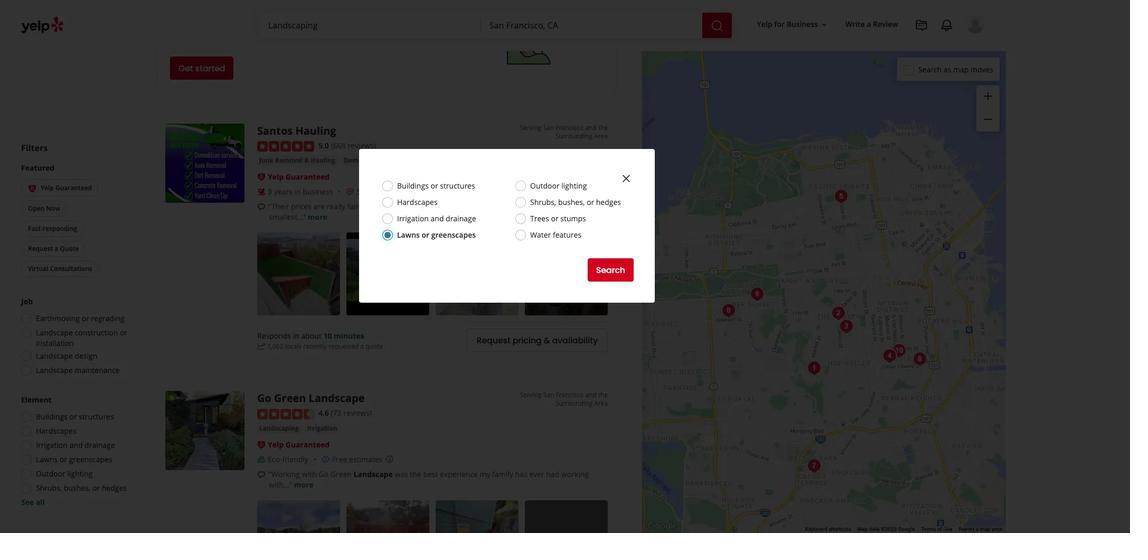Task type: describe. For each thing, give the bounding box(es) containing it.
search button
[[588, 258, 634, 282]]

0 vertical spatial from
[[278, 10, 304, 25]]

san for go green landscape
[[544, 391, 554, 400]]

request for request a quote
[[28, 244, 53, 253]]

portfolio
[[559, 269, 589, 279]]

logiculture image
[[718, 300, 740, 321]]

close image
[[620, 172, 633, 185]]

request pricing & availability
[[477, 334, 598, 347]]

error
[[992, 526, 1003, 532]]

request pricing & availability button
[[467, 329, 608, 352]]

1 horizontal spatial as
[[397, 202, 405, 212]]

see for see all
[[21, 497, 34, 507]]

businesses.
[[362, 29, 402, 39]]

user actions element
[[749, 13, 1000, 78]]

landscaping button
[[257, 423, 301, 434]]

demolition services button
[[342, 156, 409, 166]]

yelp for business
[[758, 19, 818, 29]]

tell
[[170, 29, 182, 39]]

free for estimates
[[332, 454, 347, 464]]

minutes
[[334, 331, 365, 341]]

sf gardening services image
[[910, 349, 931, 370]]

guaranteed for santos
[[286, 172, 330, 182]]

irrigation button
[[305, 423, 340, 434]]

yelp up eco-
[[268, 440, 284, 450]]

with..."
[[269, 480, 292, 490]]

yelp inside button
[[758, 19, 773, 29]]

16 years in business v2 image
[[257, 188, 266, 196]]

request a quote button
[[21, 241, 86, 257]]

see all
[[21, 497, 45, 507]]

liaison landscapes image
[[831, 186, 852, 207]]

filters
[[21, 142, 48, 154]]

buildings inside the search dialog
[[397, 181, 429, 191]]

option group containing job
[[18, 296, 131, 379]]

landscape up (73
[[309, 391, 365, 406]]

landscape for landscape design
[[36, 351, 73, 361]]

moves
[[971, 64, 994, 74]]

irrigation inside irrigation button
[[307, 424, 337, 433]]

business
[[303, 187, 333, 197]]

16 chevron down v2 image
[[821, 20, 829, 29]]

irrigation link
[[305, 423, 340, 434]]

blooms gardening image
[[836, 316, 857, 337]]

terms of use link
[[922, 526, 953, 532]]

0 vertical spatial in
[[295, 187, 301, 197]]

see portfolio
[[545, 269, 589, 279]]

get
[[275, 29, 286, 39]]

free for price
[[170, 10, 193, 25]]

1 vertical spatial hedges
[[102, 483, 127, 493]]

5 star rating image
[[257, 141, 314, 152]]

was
[[395, 469, 408, 479]]

project
[[234, 29, 258, 39]]

regrading
[[91, 313, 125, 323]]

0 horizontal spatial outdoor
[[36, 469, 65, 479]]

1 vertical spatial santos hauling image
[[804, 358, 825, 379]]

construction
[[75, 328, 118, 338]]

go green landscape image
[[828, 303, 849, 324]]

16 speech v2 image for go green landscape
[[257, 471, 266, 479]]

greenscapes inside the search dialog
[[432, 230, 476, 240]]

map for error
[[981, 526, 991, 532]]

1 vertical spatial buildings
[[36, 412, 68, 422]]

fair
[[348, 202, 359, 212]]

option group containing element
[[18, 395, 131, 508]]

9
[[268, 187, 272, 197]]

0 horizontal spatial irrigation and drainage
[[36, 440, 115, 450]]

my
[[480, 469, 491, 479]]

0 horizontal spatial hardscapes
[[36, 426, 76, 436]]

pay
[[470, 202, 482, 212]]

buildings or structures inside the search dialog
[[397, 181, 475, 191]]

about inside free price estimates from local landscapers tell us about your project and get help from sponsored businesses.
[[194, 29, 214, 39]]

report a map error
[[959, 526, 1003, 532]]

open now
[[28, 204, 60, 213]]

1 vertical spatial structures
[[79, 412, 114, 422]]

friendly
[[282, 454, 309, 464]]

16 speaks spanish v2 image
[[346, 188, 355, 196]]

water
[[531, 230, 551, 240]]

business
[[787, 19, 818, 29]]

1 horizontal spatial from
[[305, 29, 322, 39]]

landscape maintenance
[[36, 365, 120, 375]]

fast-responding button
[[21, 221, 84, 237]]

junk removal & hauling
[[259, 156, 335, 165]]

search for search as map moves
[[919, 64, 942, 74]]

landscaping link
[[257, 423, 301, 434]]

requested
[[329, 342, 359, 351]]

locals
[[285, 342, 302, 351]]

landscaping
[[259, 424, 299, 433]]

2 vertical spatial irrigation
[[36, 440, 68, 450]]

2 horizontal spatial as
[[944, 64, 952, 74]]

pricing
[[513, 334, 542, 347]]

irrigation inside the search dialog
[[397, 213, 429, 224]]

keyboard shortcuts
[[806, 526, 852, 532]]

landscape for landscape maintenance
[[36, 365, 73, 375]]

gerardo mariona image
[[880, 346, 901, 367]]

yelp inside button
[[41, 184, 54, 193]]

working
[[562, 469, 589, 479]]

all
[[36, 497, 45, 507]]

go green landscape link
[[257, 391, 365, 406]]

more link for hauling
[[308, 212, 328, 222]]

0 horizontal spatial buildings or structures
[[36, 412, 114, 422]]

eco-
[[268, 454, 282, 464]]

1 vertical spatial bushes,
[[64, 483, 91, 493]]

landscape design
[[36, 351, 97, 361]]

yelp up 9
[[268, 172, 284, 182]]

featured
[[21, 163, 55, 173]]

0 horizontal spatial as
[[376, 202, 384, 212]]

1,062 locals recently requested a quote
[[267, 342, 383, 351]]

your
[[216, 29, 232, 39]]

0 horizontal spatial greenscapes
[[69, 454, 112, 464]]

free estimates
[[332, 454, 383, 464]]

write
[[846, 19, 865, 29]]

demolition
[[344, 156, 379, 165]]

landscaping
[[407, 202, 451, 212]]

consultations
[[50, 264, 92, 273]]

1 horizontal spatial about
[[301, 331, 322, 341]]

a for request
[[55, 244, 58, 253]]

us
[[184, 29, 192, 39]]

drainage inside the search dialog
[[446, 213, 476, 224]]

reviews) for go green landscape
[[344, 408, 372, 418]]

free price estimates from local landscapers image
[[503, 22, 556, 75]]

open
[[28, 204, 45, 213]]

paco landscaping image
[[889, 340, 910, 361]]

a for report
[[976, 526, 979, 532]]

get started
[[179, 62, 225, 74]]

had
[[547, 469, 560, 479]]

map
[[858, 526, 868, 532]]

are
[[314, 202, 325, 212]]

(668
[[331, 141, 346, 151]]

1 vertical spatial lighting
[[67, 469, 93, 479]]

search dialog
[[0, 0, 1131, 533]]

report a map error link
[[959, 526, 1003, 532]]

stumps
[[561, 213, 586, 224]]

they pay great attention to the smallest..."
[[269, 202, 558, 222]]

(73
[[331, 408, 342, 418]]

a for write
[[867, 19, 872, 29]]

local
[[306, 10, 331, 25]]

lawns or greenscapes inside the search dialog
[[397, 230, 476, 240]]

earthmoving or regrading
[[36, 313, 125, 323]]

outdoor lighting inside the search dialog
[[531, 181, 587, 191]]

16 yelp guaranteed v2 image
[[28, 184, 36, 193]]

10
[[324, 331, 332, 341]]

0 vertical spatial santos hauling image
[[165, 124, 245, 203]]

maintenance
[[75, 365, 120, 375]]

yelp guaranteed button up now
[[21, 180, 99, 197]]

responds
[[257, 331, 291, 341]]

francisco for go green landscape
[[556, 391, 584, 400]]

©2023
[[881, 526, 897, 532]]

santos hauling
[[257, 124, 336, 138]]

best
[[423, 469, 438, 479]]



Task type: vqa. For each thing, say whether or not it's contained in the screenshot.
more link
yes



Task type: locate. For each thing, give the bounding box(es) containing it.
as right far
[[397, 202, 405, 212]]

0 vertical spatial hauling
[[296, 124, 336, 138]]

yelp guaranteed button up 9 years in business
[[268, 172, 330, 182]]

to
[[538, 202, 545, 212]]

great
[[484, 202, 502, 212]]

more link down with
[[294, 480, 314, 490]]

1 horizontal spatial green
[[331, 469, 352, 479]]

0 vertical spatial green
[[274, 391, 306, 406]]

santos hauling image
[[165, 124, 245, 203], [804, 358, 825, 379]]

francisco for santos hauling
[[556, 123, 584, 132]]

info icon image
[[413, 187, 422, 196], [413, 187, 422, 196], [386, 455, 394, 463], [386, 455, 394, 463]]

landscape construction or installation
[[36, 328, 127, 348]]

0 vertical spatial lawns
[[397, 230, 420, 240]]

yelp right '16 yelp guaranteed v2' icon
[[41, 184, 54, 193]]

get started button
[[170, 57, 234, 80]]

option group
[[18, 296, 131, 379], [18, 395, 131, 508]]

yelp guaranteed up the friendly on the left of page
[[268, 440, 330, 450]]

1 horizontal spatial go
[[319, 469, 329, 479]]

0 horizontal spatial about
[[194, 29, 214, 39]]

santos
[[257, 124, 293, 138]]

1 vertical spatial more link
[[294, 480, 314, 490]]

estimates up the ""working with go green landscape"
[[349, 454, 383, 464]]

outdoor lighting up all
[[36, 469, 93, 479]]

go up 4.6 star rating image
[[257, 391, 272, 406]]

0 vertical spatial francisco
[[556, 123, 584, 132]]

strautman gardening pros image
[[747, 284, 768, 305]]

go green landscape image
[[165, 391, 245, 471]]

1 horizontal spatial shrubs,
[[531, 197, 557, 207]]

1 horizontal spatial search
[[919, 64, 942, 74]]

buildings up they pay great attention to the smallest..."
[[397, 181, 429, 191]]

shrubs, bushes, or hedges inside the search dialog
[[531, 197, 621, 207]]

for
[[775, 19, 785, 29]]

keyboard shortcuts button
[[806, 526, 852, 533]]

greenscapes
[[432, 230, 476, 240], [69, 454, 112, 464]]

0 vertical spatial request
[[28, 244, 53, 253]]

1 san from the top
[[544, 123, 554, 132]]

from up help
[[278, 10, 304, 25]]

see left all
[[21, 497, 34, 507]]

0 horizontal spatial lawns or greenscapes
[[36, 454, 112, 464]]

0 horizontal spatial drainage
[[85, 440, 115, 450]]

san for santos hauling
[[544, 123, 554, 132]]

1 vertical spatial go
[[319, 469, 329, 479]]

0 horizontal spatial santos hauling image
[[165, 124, 245, 203]]

0 vertical spatial more link
[[308, 212, 328, 222]]

estimates up "project"
[[223, 10, 276, 25]]

1 serving san francisco and the surrounding area from the top
[[520, 123, 608, 141]]

shrubs, bushes, or hedges
[[531, 197, 621, 207], [36, 483, 127, 493]]

& inside button
[[305, 156, 309, 165]]

help
[[288, 29, 303, 39]]

the inside they pay great attention to the smallest..."
[[547, 202, 558, 212]]

guaranteed up now
[[55, 184, 92, 193]]

hedges inside the search dialog
[[596, 197, 621, 207]]

1 vertical spatial in
[[293, 331, 300, 341]]

yelp guaranteed button for go
[[268, 440, 330, 450]]

features
[[553, 230, 582, 240]]

map left moves
[[954, 64, 969, 74]]

1 vertical spatial reviews)
[[344, 408, 372, 418]]

santos hauling link
[[257, 124, 336, 138]]

1 vertical spatial hauling
[[311, 156, 335, 165]]

0 horizontal spatial hedges
[[102, 483, 127, 493]]

1 horizontal spatial lighting
[[562, 181, 587, 191]]

4.6
[[319, 408, 329, 418]]

water features
[[531, 230, 582, 240]]

landscape down installation
[[36, 351, 73, 361]]

serving for go green landscape
[[520, 391, 542, 400]]

2 san from the top
[[544, 391, 554, 400]]

0 vertical spatial buildings
[[397, 181, 429, 191]]

request
[[28, 244, 53, 253], [477, 334, 511, 347]]

speaks
[[357, 187, 381, 197]]

0 horizontal spatial see
[[21, 497, 34, 507]]

featured group
[[19, 163, 131, 279]]

shrubs, up trees
[[531, 197, 557, 207]]

more down with
[[294, 480, 314, 490]]

prices
[[291, 202, 312, 212]]

shortcuts
[[829, 526, 852, 532]]

life garden image
[[804, 455, 825, 477]]

0 horizontal spatial green
[[274, 391, 306, 406]]

search image
[[711, 19, 724, 32]]

search right portfolio
[[596, 264, 626, 276]]

outdoor lighting up to
[[531, 181, 587, 191]]

reviews) for santos hauling
[[348, 141, 376, 151]]

1 16 speech v2 image from the top
[[257, 203, 266, 211]]

buildings or structures
[[397, 181, 475, 191], [36, 412, 114, 422]]

2 vertical spatial yelp guaranteed
[[268, 440, 330, 450]]

0 horizontal spatial shrubs, bushes, or hedges
[[36, 483, 127, 493]]

more for hauling
[[308, 212, 328, 222]]

map region
[[579, 0, 1120, 533]]

go right with
[[319, 469, 329, 479]]

guaranteed inside button
[[55, 184, 92, 193]]

structures down maintenance
[[79, 412, 114, 422]]

and inside free price estimates from local landscapers tell us about your project and get help from sponsored businesses.
[[260, 29, 273, 39]]

see portfolio link
[[525, 233, 608, 316]]

iconyelpguaranteedbadgesmall image
[[257, 173, 266, 181], [257, 173, 266, 181], [257, 440, 266, 449], [257, 440, 266, 449]]

area for go green landscape
[[595, 399, 608, 408]]

1 vertical spatial lawns or greenscapes
[[36, 454, 112, 464]]

a inside button
[[55, 244, 58, 253]]

serving for santos hauling
[[520, 123, 542, 132]]

free price estimates from local landscapers tell us about your project and get help from sponsored businesses.
[[170, 10, 402, 39]]

1 vertical spatial irrigation
[[307, 424, 337, 433]]

0 vertical spatial reviews)
[[348, 141, 376, 151]]

0 horizontal spatial buildings
[[36, 412, 68, 422]]

virtual consultations
[[28, 264, 92, 273]]

1 francisco from the top
[[556, 123, 584, 132]]

started
[[195, 62, 225, 74]]

search
[[919, 64, 942, 74], [596, 264, 626, 276]]

2 vertical spatial guaranteed
[[286, 440, 330, 450]]

0 vertical spatial greenscapes
[[432, 230, 476, 240]]

0 horizontal spatial lawns
[[36, 454, 58, 464]]

1 vertical spatial buildings or structures
[[36, 412, 114, 422]]

request for request pricing & availability
[[477, 334, 511, 347]]

as left moves
[[944, 64, 952, 74]]

& right pricing
[[544, 334, 550, 347]]

google image
[[645, 519, 680, 533]]

attention
[[504, 202, 536, 212]]

guaranteed for go
[[286, 440, 330, 450]]

& inside button
[[544, 334, 550, 347]]

1 vertical spatial green
[[331, 469, 352, 479]]

0 horizontal spatial shrubs,
[[36, 483, 62, 493]]

1 vertical spatial area
[[595, 399, 608, 408]]

1 horizontal spatial lawns or greenscapes
[[397, 230, 476, 240]]

0 horizontal spatial from
[[278, 10, 304, 25]]

0 vertical spatial structures
[[440, 181, 475, 191]]

0 vertical spatial shrubs, bushes, or hedges
[[531, 197, 621, 207]]

see inside see portfolio link
[[545, 269, 557, 279]]

in up locals at the left bottom of the page
[[293, 331, 300, 341]]

structures inside the search dialog
[[440, 181, 475, 191]]

guaranteed up 9 years in business
[[286, 172, 330, 182]]

16 speech v2 image down 16 years in business v2 image
[[257, 203, 266, 211]]

landscape down the landscape design
[[36, 365, 73, 375]]

0 vertical spatial hedges
[[596, 197, 621, 207]]

2 horizontal spatial irrigation
[[397, 213, 429, 224]]

free up tell
[[170, 10, 193, 25]]

from down the local
[[305, 29, 322, 39]]

keyboard
[[806, 526, 828, 532]]

or inside landscape construction or installation
[[120, 328, 127, 338]]

0 vertical spatial drainage
[[446, 213, 476, 224]]

request up virtual
[[28, 244, 53, 253]]

serving san francisco and the surrounding area for santos hauling
[[520, 123, 608, 141]]

outdoor inside the search dialog
[[531, 181, 560, 191]]

sponsored
[[324, 29, 360, 39]]

really
[[327, 202, 346, 212]]

more down 'are' on the left of the page
[[308, 212, 328, 222]]

area
[[595, 132, 608, 141], [595, 399, 608, 408]]

hardscapes inside the search dialog
[[397, 197, 438, 207]]

& for removal
[[305, 156, 309, 165]]

1 horizontal spatial outdoor
[[531, 181, 560, 191]]

more link down 'are' on the left of the page
[[308, 212, 328, 222]]

notifications image
[[941, 19, 954, 32]]

see for see portfolio
[[545, 269, 557, 279]]

& for pricing
[[544, 334, 550, 347]]

has
[[516, 469, 528, 479]]

hauling up the 5.0
[[296, 124, 336, 138]]

yelp guaranteed for go
[[268, 440, 330, 450]]

reviews) right (73
[[344, 408, 372, 418]]

earthmoving
[[36, 313, 80, 323]]

1 horizontal spatial structures
[[440, 181, 475, 191]]

responds in about 10 minutes
[[257, 331, 365, 341]]

16 trending v2 image
[[257, 342, 266, 351]]

1 horizontal spatial buildings
[[397, 181, 429, 191]]

1 vertical spatial serving san francisco and the surrounding area
[[520, 391, 608, 408]]

hardscapes down element
[[36, 426, 76, 436]]

request inside featured group
[[28, 244, 53, 253]]

0 vertical spatial see
[[545, 269, 557, 279]]

or
[[431, 181, 438, 191], [587, 197, 595, 207], [551, 213, 559, 224], [422, 230, 430, 240], [82, 313, 89, 323], [120, 328, 127, 338], [69, 412, 77, 422], [60, 454, 67, 464], [92, 483, 100, 493]]

landscape for landscape construction or installation
[[36, 328, 73, 338]]

about right us
[[194, 29, 214, 39]]

demolition services link
[[342, 156, 409, 166]]

&
[[305, 156, 309, 165], [544, 334, 550, 347]]

surrounding
[[556, 132, 593, 141], [556, 399, 593, 408]]

estimates inside free price estimates from local landscapers tell us about your project and get help from sponsored businesses.
[[223, 10, 276, 25]]

16 free estimates v2 image
[[322, 455, 330, 464]]

yelp left for
[[758, 19, 773, 29]]

0 vertical spatial more
[[308, 212, 328, 222]]

0 vertical spatial &
[[305, 156, 309, 165]]

yelp for business button
[[753, 15, 833, 34]]

0 vertical spatial hardscapes
[[397, 197, 438, 207]]

area for santos hauling
[[595, 132, 608, 141]]

services
[[381, 156, 407, 165]]

yelp guaranteed for santos
[[268, 172, 330, 182]]

"their
[[269, 202, 289, 212]]

0 vertical spatial shrubs,
[[531, 197, 557, 207]]

landscape
[[36, 328, 73, 338], [36, 351, 73, 361], [36, 365, 73, 375], [309, 391, 365, 406], [354, 469, 393, 479]]

landscape up installation
[[36, 328, 73, 338]]

0 vertical spatial guaranteed
[[286, 172, 330, 182]]

16 speech v2 image
[[257, 203, 266, 211], [257, 471, 266, 479]]

1 surrounding from the top
[[556, 132, 593, 141]]

0 horizontal spatial irrigation
[[36, 440, 68, 450]]

free inside free price estimates from local landscapers tell us about your project and get help from sponsored businesses.
[[170, 10, 193, 25]]

buildings or structures up landscaping
[[397, 181, 475, 191]]

1 horizontal spatial bushes,
[[558, 197, 585, 207]]

surrounding for go green landscape
[[556, 399, 593, 408]]

0 vertical spatial free
[[170, 10, 193, 25]]

16 eco friendly v2 image
[[257, 455, 266, 464]]

irrigation down "4.6"
[[307, 424, 337, 433]]

recently
[[303, 342, 327, 351]]

buildings or structures down element
[[36, 412, 114, 422]]

0 horizontal spatial &
[[305, 156, 309, 165]]

shrubs, up all
[[36, 483, 62, 493]]

4.6 star rating image
[[257, 409, 314, 419]]

more link
[[308, 212, 328, 222], [294, 480, 314, 490]]

1 area from the top
[[595, 132, 608, 141]]

1 horizontal spatial irrigation
[[307, 424, 337, 433]]

1 vertical spatial guaranteed
[[55, 184, 92, 193]]

2 serving from the top
[[520, 391, 542, 400]]

search down projects image
[[919, 64, 942, 74]]

structures up they
[[440, 181, 475, 191]]

green down free estimates
[[331, 469, 352, 479]]

zoom in image
[[982, 90, 995, 102]]

irrigation
[[397, 213, 429, 224], [307, 424, 337, 433], [36, 440, 68, 450]]

outdoor
[[531, 181, 560, 191], [36, 469, 65, 479]]

quote
[[366, 342, 383, 351]]

1 serving from the top
[[520, 123, 542, 132]]

landscape inside landscape construction or installation
[[36, 328, 73, 338]]

0 vertical spatial outdoor lighting
[[531, 181, 587, 191]]

yelp guaranteed up 9 years in business
[[268, 172, 330, 182]]

hauling inside button
[[311, 156, 335, 165]]

experience
[[440, 469, 478, 479]]

responding
[[43, 224, 77, 233]]

0 vertical spatial area
[[595, 132, 608, 141]]

buildings down element
[[36, 412, 68, 422]]

spanish
[[383, 187, 410, 197]]

a inside "element"
[[867, 19, 872, 29]]

irrigation down element
[[36, 440, 68, 450]]

they
[[453, 202, 468, 212]]

google
[[899, 526, 915, 532]]

green up 4.6 star rating image
[[274, 391, 306, 406]]

0 horizontal spatial map
[[954, 64, 969, 74]]

map left error
[[981, 526, 991, 532]]

1 vertical spatial estimates
[[349, 454, 383, 464]]

irrigation and drainage inside the search dialog
[[397, 213, 476, 224]]

2 option group from the top
[[18, 395, 131, 508]]

hardscapes down spanish
[[397, 197, 438, 207]]

1 horizontal spatial hedges
[[596, 197, 621, 207]]

yelp guaranteed button up the friendly on the left of page
[[268, 440, 330, 450]]

shrubs,
[[531, 197, 557, 207], [36, 483, 62, 493]]

yelp guaranteed button for santos
[[268, 172, 330, 182]]

lighting inside the search dialog
[[562, 181, 587, 191]]

0 horizontal spatial request
[[28, 244, 53, 253]]

the inside was the best experience my family has ever had working with..."
[[410, 469, 422, 479]]

zoom out image
[[982, 113, 995, 126]]

search for search
[[596, 264, 626, 276]]

5.0 (668 reviews)
[[319, 141, 376, 151]]

free right 16 free estimates v2 icon
[[332, 454, 347, 464]]

see all button
[[21, 497, 45, 507]]

serving san francisco and the surrounding area for go green landscape
[[520, 391, 608, 408]]

outdoor lighting
[[531, 181, 587, 191], [36, 469, 93, 479]]

junk removal & hauling link
[[257, 156, 338, 166]]

2 serving san francisco and the surrounding area from the top
[[520, 391, 608, 408]]

1 horizontal spatial buildings or structures
[[397, 181, 475, 191]]

2 francisco from the top
[[556, 391, 584, 400]]

as left far
[[376, 202, 384, 212]]

0 vertical spatial search
[[919, 64, 942, 74]]

1 vertical spatial surrounding
[[556, 399, 593, 408]]

0 horizontal spatial estimates
[[223, 10, 276, 25]]

group
[[977, 85, 1000, 132]]

with
[[302, 469, 317, 479]]

request a quote
[[28, 244, 79, 253]]

surrounding for santos hauling
[[556, 132, 593, 141]]

16 speech v2 image for santos hauling
[[257, 203, 266, 211]]

lawns down they pay great attention to the smallest..."
[[397, 230, 420, 240]]

yelp guaranteed inside featured group
[[41, 184, 92, 193]]

family
[[493, 469, 514, 479]]

report
[[959, 526, 975, 532]]

1 horizontal spatial lawns
[[397, 230, 420, 240]]

map for moves
[[954, 64, 969, 74]]

0 horizontal spatial bushes,
[[64, 483, 91, 493]]

irrigation down landscaping
[[397, 213, 429, 224]]

terms
[[922, 526, 937, 532]]

trees or stumps
[[531, 213, 586, 224]]

None search field
[[260, 13, 734, 38]]

guaranteed up the friendly on the left of page
[[286, 440, 330, 450]]

1,062
[[267, 342, 284, 351]]

search inside 'button'
[[596, 264, 626, 276]]

1 vertical spatial serving
[[520, 391, 542, 400]]

shrubs, bushes, or hedges up stumps
[[531, 197, 621, 207]]

more for green
[[294, 480, 314, 490]]

landscape down free estimates
[[354, 469, 393, 479]]

0 vertical spatial lawns or greenscapes
[[397, 230, 476, 240]]

0 vertical spatial serving
[[520, 123, 542, 132]]

of
[[938, 526, 943, 532]]

virtual consultations button
[[21, 261, 99, 277]]

1 vertical spatial see
[[21, 497, 34, 507]]

san
[[544, 123, 554, 132], [544, 391, 554, 400]]

2 area from the top
[[595, 399, 608, 408]]

hauling down the 5.0
[[311, 156, 335, 165]]

1 vertical spatial outdoor lighting
[[36, 469, 93, 479]]

lawns inside the search dialog
[[397, 230, 420, 240]]

2 16 speech v2 image from the top
[[257, 471, 266, 479]]

1 vertical spatial san
[[544, 391, 554, 400]]

0 horizontal spatial lighting
[[67, 469, 93, 479]]

16 speech v2 image down the "16 eco friendly v2" icon
[[257, 471, 266, 479]]

in right years
[[295, 187, 301, 197]]

outdoor up all
[[36, 469, 65, 479]]

landscapers
[[333, 10, 401, 25]]

removal
[[275, 156, 303, 165]]

yelp guaranteed up now
[[41, 184, 92, 193]]

1 vertical spatial shrubs,
[[36, 483, 62, 493]]

lawns up all
[[36, 454, 58, 464]]

0 vertical spatial go
[[257, 391, 272, 406]]

request left pricing
[[477, 334, 511, 347]]

0 vertical spatial outdoor
[[531, 181, 560, 191]]

1 option group from the top
[[18, 296, 131, 379]]

0 horizontal spatial go
[[257, 391, 272, 406]]

1 horizontal spatial free
[[332, 454, 347, 464]]

design
[[75, 351, 97, 361]]

availability
[[552, 334, 598, 347]]

1 horizontal spatial map
[[981, 526, 991, 532]]

1 horizontal spatial irrigation and drainage
[[397, 213, 476, 224]]

structures
[[440, 181, 475, 191], [79, 412, 114, 422]]

1 vertical spatial outdoor
[[36, 469, 65, 479]]

now
[[46, 204, 60, 213]]

about up recently at bottom left
[[301, 331, 322, 341]]

reviews) up the demolition
[[348, 141, 376, 151]]

speaks spanish
[[357, 187, 410, 197]]

shrubs, inside the search dialog
[[531, 197, 557, 207]]

bushes, inside the search dialog
[[558, 197, 585, 207]]

and inside the search dialog
[[431, 213, 444, 224]]

outdoor up to
[[531, 181, 560, 191]]

shrubs, bushes, or hedges up all
[[36, 483, 127, 493]]

1 vertical spatial lawns
[[36, 454, 58, 464]]

1 vertical spatial option group
[[18, 395, 131, 508]]

see left portfolio
[[545, 269, 557, 279]]

& right removal
[[305, 156, 309, 165]]

more link for green
[[294, 480, 314, 490]]

2 surrounding from the top
[[556, 399, 593, 408]]

projects image
[[916, 19, 928, 32]]

1 horizontal spatial greenscapes
[[432, 230, 476, 240]]

0 vertical spatial map
[[954, 64, 969, 74]]

was the best experience my family has ever had working with..."
[[269, 469, 589, 490]]



